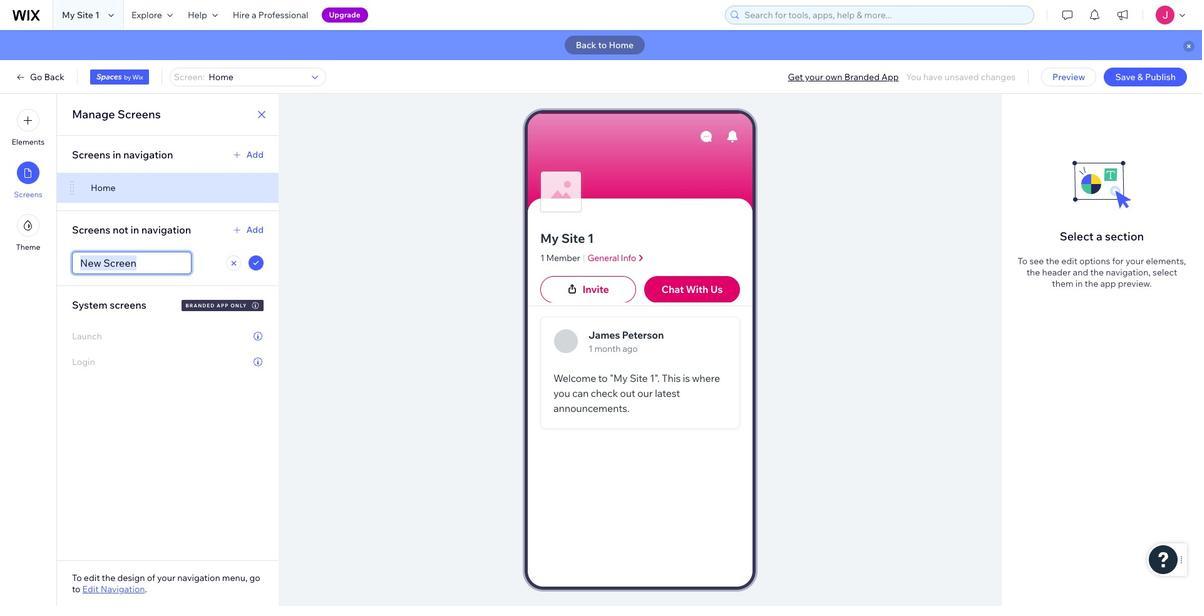 Task type: vqa. For each thing, say whether or not it's contained in the screenshot.
the middle the Price
no



Task type: describe. For each thing, give the bounding box(es) containing it.
branded app only
[[186, 302, 247, 309]]

add for screens not in navigation
[[246, 224, 264, 235]]

|
[[583, 252, 585, 264]]

welcome to "my site 1". this is where you can check out our latest announcements.
[[554, 372, 722, 415]]

the inside to edit the design of your navigation menu, go to
[[102, 572, 115, 584]]

us
[[711, 283, 723, 296]]

you have unsaved changes
[[906, 71, 1016, 83]]

changes
[[981, 71, 1016, 83]]

have
[[923, 71, 943, 83]]

month
[[594, 343, 621, 354]]

hire a professional link
[[225, 0, 316, 30]]

invite button
[[540, 276, 636, 303]]

my site 1 button
[[540, 230, 740, 247]]

system
[[72, 299, 107, 311]]

navigation
[[101, 584, 145, 595]]

login
[[72, 356, 95, 368]]

your inside to see the edit options for your elements, the header and the navigation, select them in the app preview.
[[1126, 255, 1144, 267]]

to inside to edit the design of your navigation menu, go to
[[72, 584, 80, 595]]

1 vertical spatial navigation
[[141, 224, 191, 236]]

screen:
[[174, 71, 205, 83]]

screens for screens not in navigation
[[72, 224, 110, 236]]

own
[[825, 71, 843, 83]]

1 for my site 1
[[95, 9, 100, 21]]

back to home
[[576, 39, 634, 51]]

0 horizontal spatial branded
[[186, 302, 215, 309]]

elements
[[12, 137, 45, 147]]

Search for tools, apps, help & more... field
[[741, 6, 1030, 24]]

see
[[1030, 255, 1044, 267]]

1 member button
[[540, 252, 580, 264]]

announcements.
[[554, 402, 630, 415]]

options
[[1080, 255, 1110, 267]]

screens button
[[14, 162, 42, 199]]

can
[[572, 387, 589, 400]]

navigation,
[[1106, 267, 1151, 278]]

my site 1 1 member | general info
[[540, 230, 636, 264]]

go back
[[30, 71, 64, 83]]

1 horizontal spatial your
[[805, 71, 823, 83]]

edit navigation button
[[82, 584, 145, 595]]

back inside button
[[576, 39, 596, 51]]

peterson
[[622, 329, 664, 341]]

james peterson 1 month ago
[[589, 329, 664, 354]]

save & publish button
[[1104, 68, 1187, 86]]

header
[[1042, 267, 1071, 278]]

edit inside to edit the design of your navigation menu, go to
[[84, 572, 100, 584]]

1 for my site 1 1 member | general info
[[588, 230, 594, 246]]

0 horizontal spatial in
[[113, 148, 121, 161]]

the right and
[[1090, 267, 1104, 278]]

go
[[30, 71, 42, 83]]

back to home alert
[[0, 30, 1202, 60]]

invite
[[583, 283, 609, 296]]

the right see
[[1046, 255, 1060, 267]]

edit navigation .
[[82, 584, 147, 595]]

to for to edit the design of your navigation menu, go to
[[72, 572, 82, 584]]

menu,
[[222, 572, 248, 584]]

edit inside to see the edit options for your elements, the header and the navigation, select them in the app preview.
[[1062, 255, 1078, 267]]

back to home button
[[565, 36, 645, 54]]

launch
[[72, 331, 102, 342]]

a for professional
[[252, 9, 256, 21]]

is
[[683, 372, 690, 385]]

not
[[113, 224, 128, 236]]

get your own branded app
[[788, 71, 899, 83]]

menu containing elements
[[0, 101, 56, 259]]

screens for screens
[[14, 190, 42, 199]]

only
[[231, 302, 247, 309]]

system screens
[[72, 299, 146, 311]]

chat with us button
[[644, 276, 740, 303]]

the left the header
[[1027, 267, 1040, 278]]

screens in navigation
[[72, 148, 173, 161]]

hire a professional
[[233, 9, 308, 21]]

1 for james peterson 1 month ago
[[589, 343, 593, 354]]

member
[[546, 252, 580, 264]]

go
[[250, 572, 260, 584]]

to for welcome
[[598, 372, 608, 385]]

chat with us
[[662, 283, 723, 296]]

you
[[906, 71, 921, 83]]

screens not in navigation
[[72, 224, 191, 236]]

"my
[[610, 372, 628, 385]]

my for my site 1 1 member | general info
[[540, 230, 559, 246]]

to edit the design of your navigation menu, go to
[[72, 572, 260, 595]]

my for my site 1
[[62, 9, 75, 21]]

edit
[[82, 584, 99, 595]]

upgrade button
[[322, 8, 368, 23]]

preview
[[1053, 71, 1085, 83]]

upgrade
[[329, 10, 361, 19]]

1 horizontal spatial in
[[131, 224, 139, 236]]

announcements
[[679, 293, 747, 304]]

preview.
[[1118, 278, 1152, 289]]

out
[[620, 387, 635, 400]]

a for section
[[1096, 229, 1103, 244]]



Task type: locate. For each thing, give the bounding box(es) containing it.
1 horizontal spatial home
[[609, 39, 634, 51]]

0 horizontal spatial back
[[44, 71, 64, 83]]

your inside to edit the design of your navigation menu, go to
[[157, 572, 175, 584]]

2 vertical spatial site
[[630, 372, 648, 385]]

0 horizontal spatial my
[[62, 9, 75, 21]]

in down the "manage screens" on the top left of the page
[[113, 148, 121, 161]]

your right of
[[157, 572, 175, 584]]

section
[[1105, 229, 1144, 244]]

add button for screens in navigation
[[231, 149, 264, 160]]

&
[[1138, 71, 1143, 83]]

to see the edit options for your elements, the header and the navigation, select them in the app preview.
[[1018, 255, 1186, 289]]

to for to see the edit options for your elements, the header and the navigation, select them in the app preview.
[[1018, 255, 1028, 267]]

1 vertical spatial in
[[131, 224, 139, 236]]

1 vertical spatial edit
[[84, 572, 100, 584]]

help button
[[180, 0, 225, 30]]

james
[[589, 329, 620, 341]]

header
[[717, 116, 747, 127]]

screens inside menu
[[14, 190, 42, 199]]

1 inside james peterson 1 month ago
[[589, 343, 593, 354]]

manage
[[72, 107, 115, 121]]

in
[[113, 148, 121, 161], [131, 224, 139, 236], [1076, 278, 1083, 289]]

navigation left menu,
[[177, 572, 220, 584]]

theme button
[[16, 214, 40, 252]]

0 vertical spatial app
[[882, 71, 899, 83]]

.
[[145, 584, 147, 595]]

2 vertical spatial navigation
[[177, 572, 220, 584]]

0 vertical spatial a
[[252, 9, 256, 21]]

add button for screens not in navigation
[[231, 224, 264, 235]]

1 vertical spatial back
[[44, 71, 64, 83]]

1 horizontal spatial branded
[[844, 71, 880, 83]]

1".
[[650, 372, 660, 385]]

2 horizontal spatial your
[[1126, 255, 1144, 267]]

latest
[[655, 387, 680, 400]]

add for screens in navigation
[[246, 149, 264, 160]]

your right "get" on the right of the page
[[805, 71, 823, 83]]

general
[[588, 252, 619, 264]]

branded
[[844, 71, 880, 83], [186, 302, 215, 309]]

get
[[788, 71, 803, 83]]

this
[[662, 372, 681, 385]]

0 vertical spatial in
[[113, 148, 121, 161]]

1 vertical spatial branded
[[186, 302, 215, 309]]

help
[[188, 9, 207, 21]]

navigation
[[123, 148, 173, 161], [141, 224, 191, 236], [177, 572, 220, 584]]

0 vertical spatial site
[[77, 9, 93, 21]]

site inside the my site 1 1 member | general info
[[562, 230, 585, 246]]

navigation down the "manage screens" on the top left of the page
[[123, 148, 173, 161]]

select
[[1060, 229, 1094, 244]]

a right select
[[1096, 229, 1103, 244]]

1 left month
[[589, 343, 593, 354]]

to inside to see the edit options for your elements, the header and the navigation, select them in the app preview.
[[1018, 255, 1028, 267]]

1 vertical spatial a
[[1096, 229, 1103, 244]]

get your own branded app button
[[788, 71, 899, 83]]

1 left explore
[[95, 9, 100, 21]]

0 vertical spatial branded
[[844, 71, 880, 83]]

the right edit
[[102, 572, 115, 584]]

site left explore
[[77, 9, 93, 21]]

1 horizontal spatial edit
[[1062, 255, 1078, 267]]

1 up general
[[588, 230, 594, 246]]

menu
[[0, 101, 56, 259]]

home
[[609, 39, 634, 51], [91, 182, 116, 193]]

1 horizontal spatial app
[[882, 71, 899, 83]]

0 horizontal spatial edit
[[84, 572, 100, 584]]

to left see
[[1018, 255, 1028, 267]]

0 vertical spatial to
[[598, 39, 607, 51]]

to inside welcome to "my site 1". this is where you can check out our latest announcements.
[[598, 372, 608, 385]]

the
[[1046, 255, 1060, 267], [1027, 267, 1040, 278], [1090, 267, 1104, 278], [1085, 278, 1098, 289], [102, 572, 115, 584]]

your right for
[[1126, 255, 1144, 267]]

elements button
[[12, 109, 45, 147]]

a
[[252, 9, 256, 21], [1096, 229, 1103, 244]]

your
[[805, 71, 823, 83], [1126, 255, 1144, 267], [157, 572, 175, 584]]

0 vertical spatial edit
[[1062, 255, 1078, 267]]

app left you
[[882, 71, 899, 83]]

app left the only
[[217, 302, 229, 309]]

design
[[117, 572, 145, 584]]

save & publish
[[1115, 71, 1176, 83]]

manage screens
[[72, 107, 161, 121]]

chat
[[662, 283, 684, 296]]

edit up them
[[1062, 255, 1078, 267]]

1 add button from the top
[[231, 149, 264, 160]]

the left the app
[[1085, 278, 1098, 289]]

0 horizontal spatial to
[[72, 572, 82, 584]]

for
[[1112, 255, 1124, 267]]

branded left the only
[[186, 302, 215, 309]]

screens left not on the top
[[72, 224, 110, 236]]

0 vertical spatial back
[[576, 39, 596, 51]]

to inside button
[[598, 39, 607, 51]]

2 vertical spatial in
[[1076, 278, 1083, 289]]

edit
[[1062, 255, 1078, 267], [84, 572, 100, 584]]

select a section
[[1060, 229, 1144, 244]]

screens
[[110, 299, 146, 311]]

app
[[882, 71, 899, 83], [217, 302, 229, 309]]

welcome
[[554, 372, 596, 385]]

home inside button
[[609, 39, 634, 51]]

1 vertical spatial to
[[72, 572, 82, 584]]

site for my site 1
[[77, 9, 93, 21]]

and
[[1073, 267, 1088, 278]]

2 add from the top
[[246, 224, 264, 235]]

info
[[621, 252, 636, 264]]

professional
[[258, 9, 308, 21]]

1 horizontal spatial a
[[1096, 229, 1103, 244]]

them
[[1052, 278, 1074, 289]]

check
[[591, 387, 618, 400]]

my inside the my site 1 1 member | general info
[[540, 230, 559, 246]]

app
[[1100, 278, 1116, 289]]

preview button
[[1041, 68, 1097, 86]]

2 vertical spatial your
[[157, 572, 175, 584]]

select
[[1153, 267, 1177, 278]]

1 vertical spatial add button
[[231, 224, 264, 235]]

1 vertical spatial home
[[91, 182, 116, 193]]

edit left navigation
[[84, 572, 100, 584]]

0 vertical spatial navigation
[[123, 148, 173, 161]]

0 horizontal spatial site
[[77, 9, 93, 21]]

site up 'member'
[[562, 230, 585, 246]]

elements,
[[1146, 255, 1186, 267]]

1 vertical spatial site
[[562, 230, 585, 246]]

a right hire
[[252, 9, 256, 21]]

in inside to see the edit options for your elements, the header and the navigation, select them in the app preview.
[[1076, 278, 1083, 289]]

site
[[77, 9, 93, 21], [562, 230, 585, 246], [630, 372, 648, 385]]

0 vertical spatial your
[[805, 71, 823, 83]]

you
[[554, 387, 570, 400]]

site inside welcome to "my site 1". this is where you can check out our latest announcements.
[[630, 372, 648, 385]]

to inside to edit the design of your navigation menu, go to
[[72, 572, 82, 584]]

navigation inside to edit the design of your navigation menu, go to
[[177, 572, 220, 584]]

in right not on the top
[[131, 224, 139, 236]]

1 horizontal spatial back
[[576, 39, 596, 51]]

publish
[[1145, 71, 1176, 83]]

1
[[95, 9, 100, 21], [588, 230, 594, 246], [540, 252, 544, 264], [589, 343, 593, 354]]

my site 1
[[62, 9, 100, 21]]

ago
[[623, 343, 638, 354]]

site left the "1"."
[[630, 372, 648, 385]]

with
[[686, 283, 708, 296]]

site for my site 1 1 member | general info
[[562, 230, 585, 246]]

0 vertical spatial to
[[1018, 255, 1028, 267]]

1 left 'member'
[[540, 252, 544, 264]]

0 horizontal spatial your
[[157, 572, 175, 584]]

2 vertical spatial to
[[72, 584, 80, 595]]

1 vertical spatial add
[[246, 224, 264, 235]]

where
[[692, 372, 720, 385]]

screens up screens in navigation
[[118, 107, 161, 121]]

add
[[246, 149, 264, 160], [246, 224, 264, 235]]

0 horizontal spatial a
[[252, 9, 256, 21]]

0 vertical spatial my
[[62, 9, 75, 21]]

screens up theme button
[[14, 190, 42, 199]]

hire
[[233, 9, 250, 21]]

0 vertical spatial add button
[[231, 149, 264, 160]]

None field
[[205, 68, 308, 86], [76, 252, 187, 274], [205, 68, 308, 86], [76, 252, 187, 274]]

theme
[[16, 242, 40, 252]]

add button
[[231, 149, 264, 160], [231, 224, 264, 235]]

to for back
[[598, 39, 607, 51]]

1 horizontal spatial to
[[1018, 255, 1028, 267]]

screens for screens in navigation
[[72, 148, 110, 161]]

to
[[598, 39, 607, 51], [598, 372, 608, 385], [72, 584, 80, 595]]

0 vertical spatial add
[[246, 149, 264, 160]]

go back button
[[15, 71, 64, 83]]

1 vertical spatial to
[[598, 372, 608, 385]]

0 vertical spatial home
[[609, 39, 634, 51]]

explore
[[131, 9, 162, 21]]

our
[[637, 387, 653, 400]]

my
[[62, 9, 75, 21], [540, 230, 559, 246]]

2 horizontal spatial site
[[630, 372, 648, 385]]

1 vertical spatial app
[[217, 302, 229, 309]]

in right them
[[1076, 278, 1083, 289]]

2 horizontal spatial in
[[1076, 278, 1083, 289]]

screens down manage
[[72, 148, 110, 161]]

branded right own
[[844, 71, 880, 83]]

navigation right not on the top
[[141, 224, 191, 236]]

of
[[147, 572, 155, 584]]

1 vertical spatial your
[[1126, 255, 1144, 267]]

0 horizontal spatial app
[[217, 302, 229, 309]]

0 horizontal spatial home
[[91, 182, 116, 193]]

2 add button from the top
[[231, 224, 264, 235]]

1 horizontal spatial my
[[540, 230, 559, 246]]

1 horizontal spatial site
[[562, 230, 585, 246]]

to left edit
[[72, 572, 82, 584]]

1 add from the top
[[246, 149, 264, 160]]

1 vertical spatial my
[[540, 230, 559, 246]]



